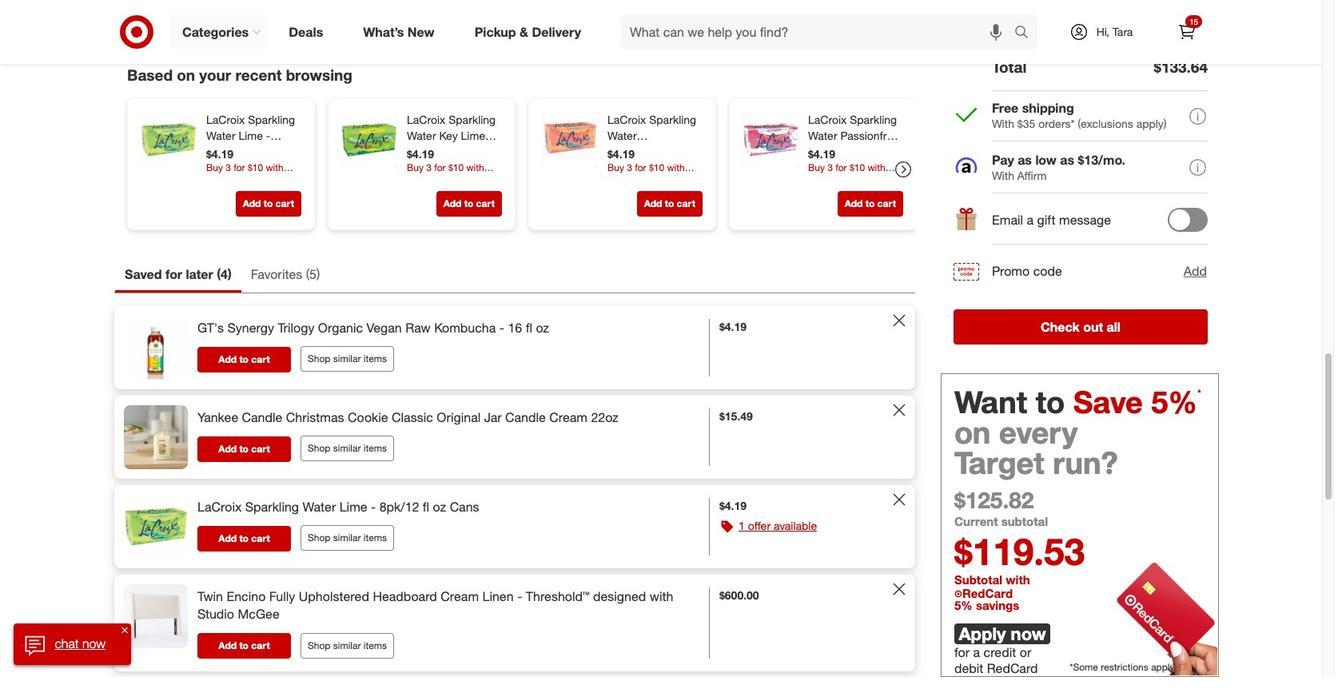 Task type: locate. For each thing, give the bounding box(es) containing it.
1 horizontal spatial based
[[1005, 29, 1037, 43]]

promo code
[[992, 263, 1063, 279]]

0 horizontal spatial as
[[1018, 152, 1032, 168]]

lacroix sparkling water lime - 8pk/12 fl oz cans image
[[141, 112, 197, 168], [141, 112, 197, 168], [124, 495, 188, 559]]

on left the your
[[177, 65, 195, 84]]

0 vertical spatial with
[[992, 117, 1015, 131]]

0 horizontal spatial cream
[[441, 588, 479, 604]]

yankee candle christmas cookie classic original jar candle cream 22oz image
[[124, 405, 188, 469]]

check out all
[[1041, 319, 1121, 335]]

✕ button
[[118, 624, 131, 636]]

2 as from the left
[[1060, 152, 1075, 168]]

lacroix for lacroix sparkling water pamplemousse (grapefruit) - 8pk/12 fl oz cans link
[[608, 113, 646, 126]]

similar for organic
[[333, 353, 361, 365]]

shop similar items inside 'yankee candle christmas cookie classic original jar candle cream 22oz' list item
[[308, 442, 387, 454]]

0 vertical spatial cream
[[549, 409, 588, 425]]

0 horizontal spatial out
[[804, 4, 819, 16]]

add to cart inside lacroix sparkling water lime - 8pk/12 fl oz cans list item
[[219, 532, 270, 544]]

shop down christmas in the bottom of the page
[[308, 442, 331, 454]]

add to cart down yankee
[[219, 443, 270, 455]]

*some restrictions apply.
[[1070, 662, 1176, 674]]

shop similar items inside twin encino fully upholstered headboard cream linen - threshold™ designed with studio mcgee list item
[[308, 640, 387, 652]]

1 shop from the top
[[308, 353, 331, 365]]

check inside check out shipping items button
[[772, 4, 801, 16]]

5% down the subtotal
[[955, 598, 973, 613]]

add to cart down the (grapefruit) on the top of page
[[644, 197, 696, 209]]

add to cart down mcgee
[[219, 640, 270, 652]]

1 vertical spatial with
[[992, 169, 1015, 183]]

with up savings
[[1006, 573, 1030, 588]]

1 offer available button
[[739, 518, 817, 534]]

to for add to cart button inside the twin encino fully upholstered headboard cream linen - threshold™ designed with studio mcgee list item
[[239, 640, 249, 652]]

target
[[955, 445, 1045, 482]]

items for linen
[[364, 640, 387, 652]]

out inside button
[[1084, 319, 1103, 335]]

1 vertical spatial redcard
[[987, 660, 1038, 676]]

add to cart button down synergy at the top of page
[[197, 347, 291, 372]]

apply now button
[[955, 623, 1051, 645]]

0 vertical spatial a
[[1027, 212, 1034, 228]]

add to cart button down mcgee
[[197, 634, 291, 659]]

( right favorites
[[306, 266, 309, 282]]

1 with from the top
[[992, 117, 1015, 131]]

sparkling inside lacroix sparkling water pamplemousse (grapefruit) - 8pk/12 fl oz cans
[[649, 113, 697, 126]]

hi,
[[1097, 25, 1110, 38]]

0 horizontal spatial )
[[228, 266, 232, 282]]

water for add to cart button below lacroix sparkling water key lime - 8pk/12 fl oz cans
[[407, 128, 436, 142]]

4
[[221, 266, 228, 282]]

with inside twin encino fully upholstered headboard cream linen - threshold™ designed with studio mcgee
[[650, 588, 674, 604]]

redcard down apply now button
[[987, 660, 1038, 676]]

1 horizontal spatial check
[[1041, 319, 1080, 335]]

1 shop similar items button from the top
[[301, 347, 394, 372]]

similar for cookie
[[333, 442, 361, 454]]

shop similar items for organic
[[308, 353, 387, 365]]

1 vertical spatial for
[[955, 644, 970, 660]]

savings
[[976, 598, 1020, 613]]

shipping inside free shipping with $35 orders* (exclusions apply)
[[1022, 100, 1074, 116]]

lacroix inside lacroix sparkling water passionfruit - 8pk/12 fl oz cans
[[808, 113, 847, 126]]

pickup & delivery link
[[461, 14, 601, 50]]

shop
[[308, 353, 331, 365], [308, 442, 331, 454], [308, 532, 331, 544], [308, 640, 331, 652]]

( right later
[[217, 266, 221, 282]]

now down savings
[[1011, 623, 1046, 645]]

every
[[999, 415, 1078, 451]]

shop down upholstered in the left bottom of the page
[[308, 640, 331, 652]]

shop similar items up upholstered in the left bottom of the page
[[308, 532, 387, 544]]

with right designed
[[650, 588, 674, 604]]

a
[[1027, 212, 1034, 228], [974, 644, 980, 660]]

water inside list item
[[303, 499, 336, 515]]

studio
[[197, 606, 234, 622]]

cans inside lacroix sparkling water passionfruit - 8pk/12 fl oz cans
[[808, 160, 834, 174]]

shipping inside check out shipping items button
[[822, 4, 861, 16]]

affirm
[[1018, 169, 1047, 183]]

shop similar items button for cookie
[[301, 436, 394, 462]]

1 horizontal spatial cream
[[549, 409, 588, 425]]

yankee candle christmas cookie classic original jar candle cream 22oz list item
[[114, 395, 916, 479]]

lacroix sparkling water lime - 8pk/12 fl oz cans inside list item
[[197, 499, 479, 515]]

as up affirm at the top right
[[1018, 152, 1032, 168]]

want
[[955, 384, 1028, 421]]

out
[[804, 4, 819, 16], [1084, 319, 1103, 335]]

4 similar from the top
[[333, 640, 361, 652]]

oz inside lacroix sparkling water passionfruit - 8pk/12 fl oz cans
[[863, 144, 874, 158]]

5% right save
[[1152, 384, 1198, 421]]

lacroix inside lacroix sparkling water key lime - 8pk/12 fl oz cans
[[407, 113, 446, 126]]

1 horizontal spatial (
[[306, 266, 309, 282]]

0 vertical spatial shipping
[[822, 4, 861, 16]]

shop similar items inside lacroix sparkling water lime - 8pk/12 fl oz cans list item
[[308, 532, 387, 544]]

lacroix sparkling water passionfruit - 8pk/12 fl oz cans
[[808, 113, 900, 174]]

to inside lacroix sparkling water lime - 8pk/12 fl oz cans list item
[[239, 532, 249, 544]]

3 shop similar items button from the top
[[301, 526, 394, 551]]

0 vertical spatial 5%
[[1152, 384, 1198, 421]]

1 vertical spatial based
[[127, 65, 173, 84]]

to inside twin encino fully upholstered headboard cream linen - threshold™ designed with studio mcgee list item
[[239, 640, 249, 652]]

cart inside gt's synergy trilogy organic vegan raw kombucha - 16 fl oz list item
[[251, 353, 270, 365]]

1 horizontal spatial on
[[955, 415, 991, 451]]

add to cart down synergy at the top of page
[[219, 353, 270, 365]]

shop inside twin encino fully upholstered headboard cream linen - threshold™ designed with studio mcgee list item
[[308, 640, 331, 652]]

5% savings
[[955, 598, 1020, 613]]

sparkling for the 'lacroix sparkling water passionfruit - 8pk/12 fl oz cans' link
[[850, 113, 897, 126]]

1 horizontal spatial lime
[[340, 499, 367, 515]]

based down estimated
[[1005, 29, 1037, 43]]

add for add to cart button in gt's synergy trilogy organic vegan raw kombucha - 16 fl oz list item
[[219, 353, 237, 365]]

for left credit
[[955, 644, 970, 660]]

add to cart button up favorites
[[236, 191, 301, 216]]

add inside lacroix sparkling water lime - 8pk/12 fl oz cans list item
[[219, 532, 237, 544]]

1 horizontal spatial out
[[1084, 319, 1103, 335]]

$4.19 inside gt's synergy trilogy organic vegan raw kombucha - 16 fl oz list item
[[720, 319, 747, 333]]

candle right yankee
[[242, 409, 282, 425]]

1 horizontal spatial candle
[[505, 409, 546, 425]]

shop inside gt's synergy trilogy organic vegan raw kombucha - 16 fl oz list item
[[308, 353, 331, 365]]

similar inside 'yankee candle christmas cookie classic original jar candle cream 22oz' list item
[[333, 442, 361, 454]]

check inside check out all button
[[1041, 319, 1080, 335]]

similar down cookie
[[333, 442, 361, 454]]

$13/mo.
[[1078, 152, 1126, 168]]

to inside 'yankee candle christmas cookie classic original jar candle cream 22oz' list item
[[239, 443, 249, 455]]

now right chat
[[82, 636, 106, 652]]

cream
[[549, 409, 588, 425], [441, 588, 479, 604]]

a left credit
[[974, 644, 980, 660]]

cans inside lacroix sparkling water lime - 8pk/12 fl oz cans list item
[[450, 499, 479, 515]]

add to cart inside twin encino fully upholstered headboard cream linen - threshold™ designed with studio mcgee list item
[[219, 640, 270, 652]]

1 vertical spatial shipping
[[1022, 100, 1074, 116]]

0 horizontal spatial (
[[217, 266, 221, 282]]

classic
[[392, 409, 433, 425]]

similar for upholstered
[[333, 640, 361, 652]]

shop similar items down cookie
[[308, 442, 387, 454]]

water for add to cart button below lacroix sparkling water passionfruit - 8pk/12 fl oz cans
[[808, 128, 838, 142]]

shop down organic
[[308, 353, 331, 365]]

0 horizontal spatial shipping
[[822, 4, 861, 16]]

1 vertical spatial lacroix sparkling water lime - 8pk/12 fl oz cans link
[[197, 498, 479, 516]]

categories link
[[169, 14, 269, 50]]

similar up upholstered in the left bottom of the page
[[333, 532, 361, 544]]

0 vertical spatial on
[[1040, 29, 1053, 43]]

add for add to cart button inside the twin encino fully upholstered headboard cream linen - threshold™ designed with studio mcgee list item
[[219, 640, 237, 652]]

with down pay
[[992, 169, 1015, 183]]

based for based on 40360
[[1005, 29, 1037, 43]]

a left the 'gift'
[[1027, 212, 1034, 228]]

orders*
[[1039, 117, 1075, 131]]

1 horizontal spatial now
[[1011, 623, 1046, 645]]

0 vertical spatial lacroix sparkling water lime - 8pk/12 fl oz cans
[[206, 113, 295, 158]]

based on 40360
[[1005, 29, 1087, 43]]

twin encino fully upholstered headboard cream linen - threshold™ designed with studio mcgee link
[[197, 587, 700, 624]]

as right low
[[1060, 152, 1075, 168]]

shop similar items button down organic
[[301, 347, 394, 372]]

1 vertical spatial out
[[1084, 319, 1103, 335]]

gt&#39;s synergy trilogy organic vegan raw kombucha - 16 fl oz image
[[124, 315, 188, 379]]

water inside lacroix sparkling water pamplemousse (grapefruit) - 8pk/12 fl oz cans
[[608, 128, 637, 142]]

water inside lacroix sparkling water passionfruit - 8pk/12 fl oz cans
[[808, 128, 838, 142]]

to for add to cart button below lacroix sparkling water key lime - 8pk/12 fl oz cans
[[464, 197, 474, 209]]

1 horizontal spatial with
[[1006, 573, 1030, 588]]

now inside apply now for a credit or debit redcard
[[1011, 623, 1046, 645]]

lacroix sparkling water key lime - 8pk/12 fl oz cans image
[[341, 112, 397, 168], [341, 112, 397, 168]]

shop similar items button down cookie
[[301, 436, 394, 462]]

add to cart button down the (grapefruit) on the top of page
[[637, 191, 703, 216]]

shop inside lacroix sparkling water lime - 8pk/12 fl oz cans list item
[[308, 532, 331, 544]]

(grapefruit)
[[608, 160, 664, 174]]

shipping
[[134, 12, 179, 26]]

cream left linen
[[441, 588, 479, 604]]

1 vertical spatial check
[[1041, 319, 1080, 335]]

$4.19 for pamplemousse
[[608, 147, 635, 160]]

items for kombucha
[[364, 353, 387, 365]]

0 horizontal spatial on
[[177, 65, 195, 84]]

1 horizontal spatial a
[[1027, 212, 1034, 228]]

*
[[1198, 387, 1202, 399]]

2 ) from the left
[[317, 266, 320, 282]]

to
[[264, 197, 273, 209], [464, 197, 474, 209], [665, 197, 674, 209], [866, 197, 875, 209], [239, 353, 249, 365], [1036, 384, 1065, 421], [239, 443, 249, 455], [239, 532, 249, 544], [239, 640, 249, 652]]

similar down organic
[[333, 353, 361, 365]]

8pk/12
[[206, 144, 241, 158], [407, 144, 442, 158], [816, 144, 851, 158], [608, 176, 642, 190], [380, 499, 419, 515]]

on inside on every target run?
[[955, 415, 991, 451]]

) right favorites
[[317, 266, 320, 282]]

2 horizontal spatial on
[[1040, 29, 1053, 43]]

1 horizontal spatial )
[[317, 266, 320, 282]]

apply
[[959, 623, 1006, 645]]

to inside gt's synergy trilogy organic vegan raw kombucha - 16 fl oz list item
[[239, 353, 249, 365]]

2 shop similar items from the top
[[308, 442, 387, 454]]

0 horizontal spatial candle
[[242, 409, 282, 425]]

tara
[[1113, 25, 1133, 38]]

$6.82
[[1177, 8, 1208, 24]]

shop similar items down upholstered in the left bottom of the page
[[308, 640, 387, 652]]

1 vertical spatial lacroix sparkling water lime - 8pk/12 fl oz cans
[[197, 499, 479, 515]]

15 link
[[1170, 14, 1205, 50]]

add for add to cart button below lacroix sparkling water passionfruit - 8pk/12 fl oz cans
[[845, 197, 863, 209]]

add for add to cart button below lacroix sparkling water key lime - 8pk/12 fl oz cans
[[443, 197, 462, 209]]

for left later
[[165, 266, 182, 282]]

chat now button
[[13, 624, 131, 665]]

shop similar items
[[308, 353, 387, 365], [308, 442, 387, 454], [308, 532, 387, 544], [308, 640, 387, 652]]

on down estimated taxes
[[1040, 29, 1053, 43]]

- inside lacroix sparkling water key lime - 8pk/12 fl oz cans
[[489, 128, 493, 142]]

add to cart button up encino
[[197, 526, 291, 551]]

on for your
[[177, 65, 195, 84]]

4 shop similar items button from the top
[[301, 633, 394, 659]]

0 vertical spatial redcard
[[963, 586, 1013, 601]]

lime inside lacroix sparkling water key lime - 8pk/12 fl oz cans
[[461, 128, 485, 142]]

lacroix sparkling water key lime - 8pk/12 fl oz cans
[[407, 113, 496, 158]]

to for add to cart button on top of favorites
[[264, 197, 273, 209]]

based down shipping on the left
[[127, 65, 173, 84]]

debit
[[955, 660, 984, 676]]

pickup & delivery
[[475, 24, 581, 40]]

out for shipping
[[804, 4, 819, 16]]

add to cart
[[243, 197, 294, 209], [443, 197, 495, 209], [644, 197, 696, 209], [845, 197, 896, 209], [219, 353, 270, 365], [219, 443, 270, 455], [219, 532, 270, 544], [219, 640, 270, 652]]

add to cart button down lacroix sparkling water passionfruit - 8pk/12 fl oz cans
[[838, 191, 904, 216]]

cart inside 'yankee candle christmas cookie classic original jar candle cream 22oz' list item
[[251, 443, 270, 455]]

shop inside 'yankee candle christmas cookie classic original jar candle cream 22oz' list item
[[308, 442, 331, 454]]

1 vertical spatial a
[[974, 644, 980, 660]]

similar inside gt's synergy trilogy organic vegan raw kombucha - 16 fl oz list item
[[333, 353, 361, 365]]

estimated taxes
[[992, 8, 1084, 24]]

lacroix sparkling water pamplemousse (grapefruit) - 8pk/12 fl oz cans
[[608, 113, 697, 190]]

0 horizontal spatial for
[[165, 266, 182, 282]]

oz inside lacroix sparkling water pamplemousse (grapefruit) - 8pk/12 fl oz cans
[[654, 176, 666, 190]]

add inside twin encino fully upholstered headboard cream linen - threshold™ designed with studio mcgee list item
[[219, 640, 237, 652]]

3 similar from the top
[[333, 532, 361, 544]]

2 shop similar items button from the top
[[301, 436, 394, 462]]

add inside gt's synergy trilogy organic vegan raw kombucha - 16 fl oz list item
[[219, 353, 237, 365]]

$35
[[1018, 117, 1036, 131]]

water inside lacroix sparkling water key lime - 8pk/12 fl oz cans
[[407, 128, 436, 142]]

check for check out shipping items
[[772, 4, 801, 16]]

on for 40360
[[1040, 29, 1053, 43]]

lacroix sparkling water lime - 8pk/12 fl oz cans for topmost lacroix sparkling water lime - 8pk/12 fl oz cans link
[[206, 113, 295, 158]]

check out shipping items button
[[765, 0, 896, 23]]

lime inside list item
[[340, 499, 367, 515]]

add to cart down lacroix sparkling water key lime - 8pk/12 fl oz cans
[[443, 197, 495, 209]]

)
[[228, 266, 232, 282], [317, 266, 320, 282]]

$125.82
[[955, 486, 1034, 514]]

chat now dialog
[[13, 624, 131, 665]]

designed
[[593, 588, 646, 604]]

items inside button
[[863, 4, 888, 16]]

offer
[[748, 519, 771, 532]]

shop similar items for upholstered
[[308, 640, 387, 652]]

similar for lime
[[333, 532, 361, 544]]

gt's synergy trilogy organic vegan raw kombucha - 16 fl oz link
[[197, 319, 549, 337]]

lime
[[239, 128, 263, 142], [461, 128, 485, 142], [340, 499, 367, 515]]

gt's
[[197, 319, 224, 335]]

shop similar items button up upholstered in the left bottom of the page
[[301, 526, 394, 551]]

lacroix inside lacroix sparkling water lime - 8pk/12 fl oz cans
[[206, 113, 245, 126]]

lacroix sparkling water lime - 8pk/12 fl oz cans link inside list item
[[197, 498, 479, 516]]

lacroix inside lacroix sparkling water pamplemousse (grapefruit) - 8pk/12 fl oz cans
[[608, 113, 646, 126]]

your
[[199, 65, 231, 84]]

1 horizontal spatial for
[[955, 644, 970, 660]]

based
[[1005, 29, 1037, 43], [127, 65, 173, 84]]

1 horizontal spatial 5%
[[1152, 384, 1198, 421]]

twin
[[197, 588, 223, 604]]

3 shop similar items from the top
[[308, 532, 387, 544]]

similar down upholstered in the left bottom of the page
[[333, 640, 361, 652]]

shipping
[[822, 4, 861, 16], [1022, 100, 1074, 116]]

5
[[309, 266, 317, 282]]

) right later
[[228, 266, 232, 282]]

search
[[1007, 25, 1046, 41]]

add to cart inside gt's synergy trilogy organic vegan raw kombucha - 16 fl oz list item
[[219, 353, 270, 365]]

0 vertical spatial for
[[165, 266, 182, 282]]

oz
[[253, 144, 265, 158], [454, 144, 465, 158], [863, 144, 874, 158], [654, 176, 666, 190], [536, 319, 549, 335], [433, 499, 446, 515]]

2 candle from the left
[[505, 409, 546, 425]]

4 shop from the top
[[308, 640, 331, 652]]

to for add to cart button within 'yankee candle christmas cookie classic original jar candle cream 22oz' list item
[[239, 443, 249, 455]]

items inside lacroix sparkling water lime - 8pk/12 fl oz cans list item
[[364, 532, 387, 544]]

on left every
[[955, 415, 991, 451]]

0 horizontal spatial based
[[127, 65, 173, 84]]

out inside button
[[804, 4, 819, 16]]

code
[[1034, 263, 1063, 279]]

now inside chat now button
[[82, 636, 106, 652]]

0 horizontal spatial now
[[82, 636, 106, 652]]

oz inside lacroix sparkling water key lime - 8pk/12 fl oz cans
[[454, 144, 465, 158]]

sparkling inside lacroix sparkling water key lime - 8pk/12 fl oz cans
[[449, 113, 496, 126]]

check for check out all
[[1041, 319, 1080, 335]]

cream left 22oz
[[549, 409, 588, 425]]

0 vertical spatial check
[[772, 4, 801, 16]]

4 shop similar items from the top
[[308, 640, 387, 652]]

check out shipping items
[[772, 4, 888, 16]]

lacroix sparkling water passionfruit - 8pk/12 fl oz cans image
[[743, 112, 799, 168], [743, 112, 799, 168]]

fl inside lacroix sparkling water key lime - 8pk/12 fl oz cans
[[445, 144, 451, 158]]

similar
[[333, 353, 361, 365], [333, 442, 361, 454], [333, 532, 361, 544], [333, 640, 361, 652]]

1 shop similar items from the top
[[308, 353, 387, 365]]

shop similar items inside gt's synergy trilogy organic vegan raw kombucha - 16 fl oz list item
[[308, 353, 387, 365]]

1
[[739, 519, 745, 532]]

as
[[1018, 152, 1032, 168], [1060, 152, 1075, 168]]

shop similar items down organic
[[308, 353, 387, 365]]

1 vertical spatial on
[[177, 65, 195, 84]]

$4.19 for key
[[407, 147, 434, 160]]

0 vertical spatial out
[[804, 4, 819, 16]]

lacroix inside list item
[[197, 499, 242, 515]]

similar inside lacroix sparkling water lime - 8pk/12 fl oz cans list item
[[333, 532, 361, 544]]

add to cart button down yankee
[[197, 436, 291, 462]]

2 similar from the top
[[333, 442, 361, 454]]

lacroix for topmost lacroix sparkling water lime - 8pk/12 fl oz cans link
[[206, 113, 245, 126]]

cart
[[276, 197, 294, 209], [476, 197, 495, 209], [677, 197, 696, 209], [878, 197, 896, 209], [251, 353, 270, 365], [251, 443, 270, 455], [251, 532, 270, 544], [251, 640, 270, 652]]

shop similar items button down upholstered in the left bottom of the page
[[301, 633, 394, 659]]

fl
[[244, 144, 250, 158], [445, 144, 451, 158], [854, 144, 860, 158], [646, 176, 651, 190], [526, 319, 532, 335], [423, 499, 430, 515]]

sparkling
[[248, 113, 295, 126], [449, 113, 496, 126], [649, 113, 697, 126], [850, 113, 897, 126], [245, 499, 299, 515]]

3 shop from the top
[[308, 532, 331, 544]]

2 vertical spatial on
[[955, 415, 991, 451]]

items inside 'yankee candle christmas cookie classic original jar candle cream 22oz' list item
[[364, 442, 387, 454]]

0 vertical spatial based
[[1005, 29, 1037, 43]]

saved for later ( 4 )
[[125, 266, 232, 282]]

1 horizontal spatial shipping
[[1022, 100, 1074, 116]]

0 horizontal spatial with
[[650, 588, 674, 604]]

2 shop from the top
[[308, 442, 331, 454]]

for inside apply now for a credit or debit redcard
[[955, 644, 970, 660]]

1 similar from the top
[[333, 353, 361, 365]]

1 ( from the left
[[217, 266, 221, 282]]

with down 'free'
[[992, 117, 1015, 131]]

shop for trilogy
[[308, 353, 331, 365]]

1 vertical spatial cream
[[441, 588, 479, 604]]

lacroix sparkling water lime - 8pk/12 fl oz cans
[[206, 113, 295, 158], [197, 499, 479, 515]]

2 horizontal spatial lime
[[461, 128, 485, 142]]

add to cart up encino
[[219, 532, 270, 544]]

1 horizontal spatial as
[[1060, 152, 1075, 168]]

1 vertical spatial 5%
[[955, 598, 973, 613]]

cans
[[268, 144, 294, 158], [469, 144, 494, 158], [808, 160, 834, 174], [669, 176, 695, 190], [450, 499, 479, 515]]

to for add to cart button below lacroix sparkling water passionfruit - 8pk/12 fl oz cans
[[866, 197, 875, 209]]

lacroix sparkling water pamplemousse (grapefruit) - 8pk/12 fl oz cans image
[[542, 112, 598, 168], [542, 112, 598, 168]]

2 with from the top
[[992, 169, 1015, 183]]

sparkling inside lacroix sparkling water passionfruit - 8pk/12 fl oz cans
[[850, 113, 897, 126]]

add inside 'yankee candle christmas cookie classic original jar candle cream 22oz' list item
[[219, 443, 237, 455]]

candle right jar
[[505, 409, 546, 425]]

0 horizontal spatial 5%
[[955, 598, 973, 613]]

sparkling for the lacroix sparkling water key lime - 8pk/12 fl oz cans link
[[449, 113, 496, 126]]

0 horizontal spatial a
[[974, 644, 980, 660]]

add to cart down lacroix sparkling water passionfruit - 8pk/12 fl oz cans
[[845, 197, 896, 209]]

0 horizontal spatial check
[[772, 4, 801, 16]]

items inside twin encino fully upholstered headboard cream linen - threshold™ designed with studio mcgee list item
[[364, 640, 387, 652]]

items inside gt's synergy trilogy organic vegan raw kombucha - 16 fl oz list item
[[364, 353, 387, 365]]

similar inside twin encino fully upholstered headboard cream linen - threshold™ designed with studio mcgee list item
[[333, 640, 361, 652]]

shop up upholstered in the left bottom of the page
[[308, 532, 331, 544]]

shop similar items button for lime
[[301, 526, 394, 551]]

redcard up apply
[[963, 586, 1013, 601]]

credit
[[984, 644, 1017, 660]]

new
[[408, 24, 435, 40]]

cans inside lacroix sparkling water lime - 8pk/12 fl oz cans
[[268, 144, 294, 158]]

cans inside lacroix sparkling water pamplemousse (grapefruit) - 8pk/12 fl oz cans
[[669, 176, 695, 190]]



Task type: describe. For each thing, give the bounding box(es) containing it.
pamplemousse
[[608, 144, 685, 158]]

pickup
[[475, 24, 516, 40]]

add to cart button inside lacroix sparkling water lime - 8pk/12 fl oz cans list item
[[197, 526, 291, 551]]

based for based on your recent browsing
[[127, 65, 173, 84]]

current
[[955, 514, 998, 530]]

add for add to cart button in lacroix sparkling water lime - 8pk/12 fl oz cans list item
[[219, 532, 237, 544]]

lacroix sparkling water key lime - 8pk/12 fl oz cans link
[[407, 112, 499, 158]]

or
[[1020, 644, 1032, 660]]

- inside lacroix sparkling water passionfruit - 8pk/12 fl oz cans
[[808, 144, 813, 158]]

water for add to cart button on top of favorites
[[206, 128, 236, 142]]

add for add to cart button within 'yankee candle christmas cookie classic original jar candle cream 22oz' list item
[[219, 443, 237, 455]]

add to cart button down lacroix sparkling water key lime - 8pk/12 fl oz cans
[[436, 191, 502, 216]]

hi, tara
[[1097, 25, 1133, 38]]

with inside free shipping with $35 orders* (exclusions apply)
[[992, 117, 1015, 131]]

total
[[992, 58, 1027, 76]]

lacroix sparkling water lime - 8pk/12 fl oz cans image inside lacroix sparkling water lime - 8pk/12 fl oz cans list item
[[124, 495, 188, 559]]

0 horizontal spatial lime
[[239, 128, 263, 142]]

$125.82 current subtotal $119.53
[[955, 486, 1085, 574]]

$4.19 for lime
[[206, 147, 234, 160]]

shop similar items for lime
[[308, 532, 387, 544]]

free shipping with $35 orders* (exclusions apply)
[[992, 100, 1167, 131]]

lacroix sparkling water lime - 8pk/12 fl oz cans list item
[[114, 485, 916, 568]]

taxes
[[1053, 8, 1084, 24]]

pay as low as $13/mo. with affirm
[[992, 152, 1126, 183]]

cream inside twin encino fully upholstered headboard cream linen - threshold™ designed with studio mcgee
[[441, 588, 479, 604]]

deals
[[289, 24, 323, 40]]

raw
[[406, 319, 431, 335]]

twin encino fully upholstered headboard cream linen - threshold™ designed with studio mcgee
[[197, 588, 674, 622]]

synergy
[[227, 319, 274, 335]]

cookie
[[348, 409, 388, 425]]

apply now for a credit or debit redcard
[[955, 623, 1046, 676]]

email
[[992, 212, 1024, 228]]

cream inside "link"
[[549, 409, 588, 425]]

40360
[[1056, 29, 1087, 43]]

add to cart button inside 'yankee candle christmas cookie classic original jar candle cream 22oz' list item
[[197, 436, 291, 462]]

add to cart button inside twin encino fully upholstered headboard cream linen - threshold™ designed with studio mcgee list item
[[197, 634, 291, 659]]

now for chat
[[82, 636, 106, 652]]

what's
[[363, 24, 404, 40]]

restrictions
[[1101, 662, 1149, 674]]

8pk/12 inside lacroix sparkling water passionfruit - 8pk/12 fl oz cans
[[816, 144, 851, 158]]

$4.19 for passionfruit
[[808, 147, 836, 160]]

available
[[774, 519, 817, 532]]

shop similar items button for organic
[[301, 347, 394, 372]]

deals link
[[275, 14, 343, 50]]

favorites ( 5 )
[[251, 266, 320, 282]]

affirm image
[[954, 155, 979, 181]]

1 as from the left
[[1018, 152, 1032, 168]]

lacroix sparkling water lime - 8pk/12 fl oz cans for lacroix sparkling water lime - 8pk/12 fl oz cans link within list item
[[197, 499, 479, 515]]

shop similar items button for upholstered
[[301, 633, 394, 659]]

shop for water
[[308, 532, 331, 544]]

passionfruit
[[841, 128, 900, 142]]

add to cart up favorites
[[243, 197, 294, 209]]

15
[[1190, 17, 1199, 26]]

subtotal with
[[955, 573, 1034, 588]]

kombucha
[[434, 319, 496, 335]]

1 ) from the left
[[228, 266, 232, 282]]

8pk/12 inside list item
[[380, 499, 419, 515]]

low
[[1036, 152, 1057, 168]]

lacroix for lacroix sparkling water lime - 8pk/12 fl oz cans link within list item
[[197, 499, 242, 515]]

promo
[[992, 263, 1030, 279]]

affirm image
[[956, 158, 977, 173]]

delivery
[[532, 24, 581, 40]]

later
[[186, 266, 213, 282]]

chat
[[55, 636, 79, 652]]

fl inside lacroix sparkling water passionfruit - 8pk/12 fl oz cans
[[854, 144, 860, 158]]

subtotal
[[1002, 514, 1048, 530]]

fl inside gt's synergy trilogy organic vegan raw kombucha - 16 fl oz link
[[526, 319, 532, 335]]

organic
[[318, 319, 363, 335]]

0 vertical spatial lacroix sparkling water lime - 8pk/12 fl oz cans link
[[206, 112, 298, 158]]

categories
[[182, 24, 249, 40]]

upholstered
[[299, 588, 369, 604]]

sparkling for lacroix sparkling water pamplemousse (grapefruit) - 8pk/12 fl oz cans link
[[649, 113, 697, 126]]

22oz
[[591, 409, 619, 425]]

- inside lacroix sparkling water pamplemousse (grapefruit) - 8pk/12 fl oz cans
[[667, 160, 672, 174]]

saved
[[125, 266, 162, 282]]

16
[[508, 319, 522, 335]]

linen
[[483, 588, 514, 604]]

lacroix for the 'lacroix sparkling water passionfruit - 8pk/12 fl oz cans' link
[[808, 113, 847, 126]]

cart inside twin encino fully upholstered headboard cream linen - threshold™ designed with studio mcgee list item
[[251, 640, 270, 652]]

&
[[520, 24, 528, 40]]

$15.49
[[720, 409, 753, 423]]

email a gift message
[[992, 212, 1111, 228]]

now for apply
[[1011, 623, 1046, 645]]

items for jar
[[364, 442, 387, 454]]

lacroix sparkling water passionfruit - 8pk/12 fl oz cans link
[[808, 112, 900, 174]]

add to cart button inside gt's synergy trilogy organic vegan raw kombucha - 16 fl oz list item
[[197, 347, 291, 372]]

fl inside lacroix sparkling water pamplemousse (grapefruit) - 8pk/12 fl oz cans
[[646, 176, 651, 190]]

redcard inside apply now for a credit or debit redcard
[[987, 660, 1038, 676]]

shop for christmas
[[308, 442, 331, 454]]

chat now
[[55, 636, 106, 652]]

8pk/12 inside lacroix sparkling water pamplemousse (grapefruit) - 8pk/12 fl oz cans
[[608, 176, 642, 190]]

jar
[[484, 409, 502, 425]]

- inside twin encino fully upholstered headboard cream linen - threshold™ designed with studio mcgee
[[517, 588, 522, 604]]

based on your recent browsing
[[127, 65, 353, 84]]

water for add to cart button underneath the (grapefruit) on the top of page
[[608, 128, 637, 142]]

2 ( from the left
[[306, 266, 309, 282]]

lacroix for the lacroix sparkling water key lime - 8pk/12 fl oz cans link
[[407, 113, 446, 126]]

shop similar items for cookie
[[308, 442, 387, 454]]

yankee
[[197, 409, 238, 425]]

with inside pay as low as $13/mo. with affirm
[[992, 169, 1015, 183]]

estimated
[[992, 8, 1050, 24]]

apply.
[[1151, 662, 1176, 674]]

1 offer available
[[739, 519, 817, 532]]

lacroix sparkling water pamplemousse (grapefruit) - 8pk/12 fl oz cans link
[[608, 112, 700, 190]]

yankee candle christmas cookie classic original jar candle cream 22oz link
[[197, 408, 619, 426]]

christmas
[[286, 409, 344, 425]]

out for all
[[1084, 319, 1103, 335]]

What can we help you find? suggestions appear below search field
[[621, 14, 1019, 50]]

check out all button
[[954, 310, 1208, 345]]

encino
[[227, 588, 266, 604]]

cart inside lacroix sparkling water lime - 8pk/12 fl oz cans list item
[[251, 532, 270, 544]]

save
[[1074, 384, 1143, 421]]

gt's synergy trilogy organic vegan raw kombucha - 16 fl oz list item
[[114, 306, 916, 389]]

gift
[[1038, 212, 1056, 228]]

to for add to cart button in gt's synergy trilogy organic vegan raw kombucha - 16 fl oz list item
[[239, 353, 249, 365]]

pay
[[992, 152, 1014, 168]]

add for add to cart button on top of favorites
[[243, 197, 261, 209]]

fl inside lacroix sparkling water lime - 8pk/12 fl oz cans
[[244, 144, 250, 158]]

vegan
[[367, 319, 402, 335]]

items for fl
[[364, 532, 387, 544]]

run?
[[1053, 445, 1118, 482]]

$4.19 inside lacroix sparkling water lime - 8pk/12 fl oz cans list item
[[720, 499, 747, 512]]

shop for fully
[[308, 640, 331, 652]]

*some
[[1070, 662, 1099, 674]]

yankee candle christmas cookie classic original jar candle cream 22oz
[[197, 409, 619, 425]]

cans for lacroix sparkling water lime - 8pk/12 fl oz cans link within list item
[[450, 499, 479, 515]]

original
[[437, 409, 481, 425]]

cans inside lacroix sparkling water key lime - 8pk/12 fl oz cans
[[469, 144, 494, 158]]

twin encino fully upholstered headboard cream linen - threshold&#8482; designed with studio mcgee image
[[124, 584, 188, 648]]

headboard
[[373, 588, 437, 604]]

fl inside lacroix sparkling water lime - 8pk/12 fl oz cans list item
[[423, 499, 430, 515]]

add button
[[1183, 261, 1208, 281]]

8pk/12 inside lacroix sparkling water key lime - 8pk/12 fl oz cans
[[407, 144, 442, 158]]

favorites
[[251, 266, 302, 282]]

a inside apply now for a credit or debit redcard
[[974, 644, 980, 660]]

1 candle from the left
[[242, 409, 282, 425]]

to for add to cart button underneath the (grapefruit) on the top of page
[[665, 197, 674, 209]]

add for add to cart button underneath the (grapefruit) on the top of page
[[644, 197, 662, 209]]

apply)
[[1137, 117, 1167, 131]]

sparkling inside list item
[[245, 499, 299, 515]]

$600.00
[[720, 588, 759, 602]]

cans for topmost lacroix sparkling water lime - 8pk/12 fl oz cans link
[[268, 144, 294, 158]]

what's new
[[363, 24, 435, 40]]

twin encino fully upholstered headboard cream linen - threshold™ designed with studio mcgee list item
[[114, 575, 916, 672]]

cans for the 'lacroix sparkling water passionfruit - 8pk/12 fl oz cans' link
[[808, 160, 834, 174]]

add to cart inside 'yankee candle christmas cookie classic original jar candle cream 22oz' list item
[[219, 443, 270, 455]]

browsing
[[286, 65, 353, 84]]

on every target run?
[[955, 415, 1118, 482]]

to for add to cart button in lacroix sparkling water lime - 8pk/12 fl oz cans list item
[[239, 532, 249, 544]]

message
[[1059, 212, 1111, 228]]

what's new link
[[350, 14, 455, 50]]

threshold™
[[526, 588, 590, 604]]



Task type: vqa. For each thing, say whether or not it's contained in the screenshot.
LaCroix Sparkling Water Key Lime - 8pk/12 fl oz Cans IMAGE
yes



